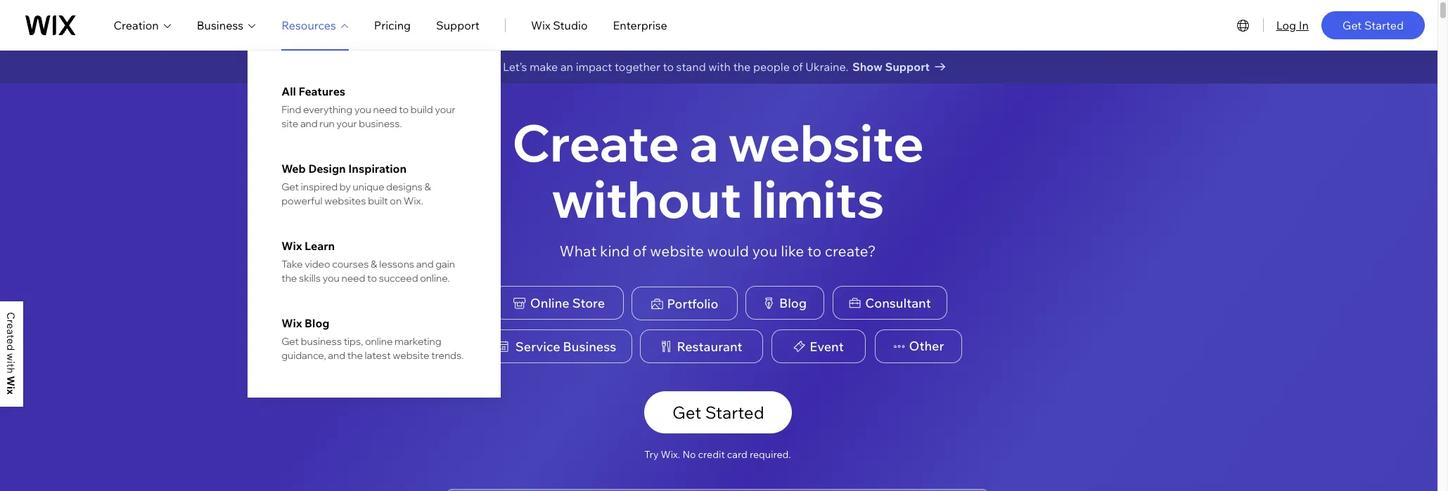 Task type: locate. For each thing, give the bounding box(es) containing it.
the for wix learn
[[282, 272, 297, 285]]

blog button
[[746, 287, 825, 320]]

on
[[390, 195, 402, 208]]

the
[[734, 60, 751, 74], [282, 272, 297, 285], [347, 350, 363, 362]]

let's
[[503, 60, 527, 74]]

1 vertical spatial started
[[706, 403, 765, 424]]

required.
[[750, 449, 791, 462]]

0 vertical spatial business
[[197, 18, 244, 32]]

get started up try wix. no credit card required.
[[673, 403, 765, 424]]

get started button
[[645, 392, 792, 434]]

1 horizontal spatial business
[[563, 339, 617, 355]]

get inside button
[[673, 403, 702, 424]]

support
[[436, 18, 480, 32], [886, 60, 930, 74]]

1 horizontal spatial of
[[793, 60, 803, 74]]

business inside button
[[563, 339, 617, 355]]

2 horizontal spatial you
[[753, 242, 778, 260]]

the inside the wix blog get business tips, online marketing guidance, and the latest website trends.
[[347, 350, 363, 362]]

need down courses
[[342, 272, 365, 285]]

wix studio link
[[531, 17, 588, 33]]

0 vertical spatial the
[[734, 60, 751, 74]]

wix for wix learn take video courses & lessons and gain the skills you need to succeed online.
[[282, 239, 302, 253]]

latest
[[365, 350, 391, 362]]

blog
[[780, 295, 807, 312], [305, 317, 330, 331]]

powerful
[[282, 195, 323, 208]]

store
[[573, 295, 605, 312]]

business
[[197, 18, 244, 32], [563, 339, 617, 355]]

get up guidance,
[[282, 336, 299, 348]]

to right the like
[[808, 242, 822, 260]]

to left the 'stand'
[[663, 60, 674, 74]]

1 vertical spatial business
[[563, 339, 617, 355]]

0 horizontal spatial the
[[282, 272, 297, 285]]

website
[[729, 111, 925, 175], [650, 242, 704, 260], [393, 350, 430, 362]]

0 horizontal spatial started
[[706, 403, 765, 424]]

other button
[[875, 330, 963, 364]]

wix inside the wix blog get business tips, online marketing guidance, and the latest website trends.
[[282, 317, 302, 331]]

blog up "event" button
[[780, 295, 807, 312]]

wix. left no
[[661, 449, 681, 462]]

studio
[[553, 18, 588, 32]]

need up business.
[[373, 103, 397, 116]]

get started
[[1343, 18, 1405, 32], [673, 403, 765, 424]]

1 vertical spatial &
[[371, 258, 378, 271]]

service business button
[[478, 330, 633, 364]]

to inside all features find everything you need to build your site and run your business.
[[399, 103, 409, 116]]

wix. down designs
[[404, 195, 423, 208]]

you left the like
[[753, 242, 778, 260]]

0 horizontal spatial &
[[371, 258, 378, 271]]

2 vertical spatial website
[[393, 350, 430, 362]]

wix for wix blog get business tips, online marketing guidance, and the latest website trends.
[[282, 317, 302, 331]]

restaurant
[[677, 339, 743, 355]]

2 horizontal spatial and
[[416, 258, 434, 271]]

1 horizontal spatial website
[[650, 242, 704, 260]]

get up powerful
[[282, 181, 299, 194]]

show support link
[[853, 57, 959, 77]]

0 vertical spatial of
[[793, 60, 803, 74]]

create a website without limits
[[512, 111, 925, 231]]

1 vertical spatial the
[[282, 272, 297, 285]]

card
[[728, 449, 748, 462]]

credit
[[698, 449, 725, 462]]

wix learn take video courses & lessons and gain the skills you need to succeed online.
[[282, 239, 455, 285]]

0 vertical spatial wix
[[531, 18, 551, 32]]

you
[[355, 103, 371, 116], [753, 242, 778, 260], [323, 272, 340, 285]]

creation
[[114, 18, 159, 32]]

create?
[[825, 242, 876, 260]]

1 vertical spatial of
[[633, 242, 647, 260]]

web design inspiration link
[[282, 162, 467, 176]]

created with wix image
[[7, 313, 15, 395]]

ukraine.
[[806, 60, 849, 74]]

2 vertical spatial wix
[[282, 317, 302, 331]]

site
[[282, 118, 298, 130]]

1 vertical spatial wix
[[282, 239, 302, 253]]

get inside the wix blog get business tips, online marketing guidance, and the latest website trends.
[[282, 336, 299, 348]]

0 vertical spatial need
[[373, 103, 397, 116]]

you down all features 'link'
[[355, 103, 371, 116]]

succeed
[[379, 272, 418, 285]]

and down business
[[328, 350, 346, 362]]

your right 'build'
[[435, 103, 456, 116]]

2 vertical spatial and
[[328, 350, 346, 362]]

support right pricing link at the left top of the page
[[436, 18, 480, 32]]

0 vertical spatial and
[[300, 118, 318, 130]]

get up no
[[673, 403, 702, 424]]

and up online.
[[416, 258, 434, 271]]

website inside the wix blog get business tips, online marketing guidance, and the latest website trends.
[[393, 350, 430, 362]]

1 horizontal spatial started
[[1365, 18, 1405, 32]]

1 vertical spatial need
[[342, 272, 365, 285]]

the inside wix learn take video courses & lessons and gain the skills you need to succeed online.
[[282, 272, 297, 285]]

to left 'build'
[[399, 103, 409, 116]]

get
[[1343, 18, 1363, 32], [282, 181, 299, 194], [282, 336, 299, 348], [673, 403, 702, 424]]

1 vertical spatial blog
[[305, 317, 330, 331]]

tips,
[[344, 336, 363, 348]]

0 vertical spatial started
[[1365, 18, 1405, 32]]

0 vertical spatial website
[[729, 111, 925, 175]]

& down wix learn link
[[371, 258, 378, 271]]

2 horizontal spatial website
[[729, 111, 925, 175]]

to down courses
[[367, 272, 377, 285]]

1 vertical spatial website
[[650, 242, 704, 260]]

1 horizontal spatial need
[[373, 103, 397, 116]]

1 horizontal spatial the
[[347, 350, 363, 362]]

1 horizontal spatial and
[[328, 350, 346, 362]]

2 vertical spatial the
[[347, 350, 363, 362]]

support right show
[[886, 60, 930, 74]]

0 horizontal spatial need
[[342, 272, 365, 285]]

1 vertical spatial support
[[886, 60, 930, 74]]

0 horizontal spatial business
[[197, 18, 244, 32]]

0 vertical spatial wix.
[[404, 195, 423, 208]]

1 vertical spatial wix.
[[661, 449, 681, 462]]

0 vertical spatial blog
[[780, 295, 807, 312]]

the right 'with'
[[734, 60, 751, 74]]

event button
[[772, 330, 866, 364]]

0 horizontal spatial wix.
[[404, 195, 423, 208]]

gain
[[436, 258, 455, 271]]

wix left studio
[[531, 18, 551, 32]]

you down video
[[323, 272, 340, 285]]

0 horizontal spatial support
[[436, 18, 480, 32]]

inspired
[[301, 181, 338, 194]]

0 vertical spatial get started
[[1343, 18, 1405, 32]]

0 horizontal spatial and
[[300, 118, 318, 130]]

1 horizontal spatial &
[[425, 181, 431, 194]]

1 horizontal spatial your
[[435, 103, 456, 116]]

unique
[[353, 181, 384, 194]]

the for wix blog
[[347, 350, 363, 362]]

resources group
[[248, 51, 501, 398]]

0 vertical spatial &
[[425, 181, 431, 194]]

consultant
[[866, 295, 931, 312]]

kind
[[600, 242, 630, 260]]

service
[[516, 339, 561, 355]]

0 horizontal spatial you
[[323, 272, 340, 285]]

get started right "in"
[[1343, 18, 1405, 32]]

to
[[663, 60, 674, 74], [399, 103, 409, 116], [808, 242, 822, 260], [367, 272, 377, 285]]

started
[[1365, 18, 1405, 32], [706, 403, 765, 424]]

and left the run
[[300, 118, 318, 130]]

2 vertical spatial you
[[323, 272, 340, 285]]

1 horizontal spatial you
[[355, 103, 371, 116]]

lessons
[[379, 258, 414, 271]]

web design inspiration get inspired by unique designs & powerful websites built on wix.
[[282, 162, 431, 208]]

1 vertical spatial and
[[416, 258, 434, 271]]

everything
[[303, 103, 353, 116]]

guidance,
[[282, 350, 326, 362]]

your
[[435, 103, 456, 116], [337, 118, 357, 130]]

wix inside wix learn take video courses & lessons and gain the skills you need to succeed online.
[[282, 239, 302, 253]]

a
[[690, 111, 719, 175]]

wix up take
[[282, 239, 302, 253]]

0 horizontal spatial website
[[393, 350, 430, 362]]

0 horizontal spatial get started
[[673, 403, 765, 424]]

business.
[[359, 118, 402, 130]]

of right kind
[[633, 242, 647, 260]]

stand
[[677, 60, 706, 74]]

wix blog link
[[282, 317, 467, 331]]

trends.
[[431, 350, 464, 362]]

pricing link
[[374, 17, 411, 33]]

blog up business
[[305, 317, 330, 331]]

0 vertical spatial you
[[355, 103, 371, 116]]

& right designs
[[425, 181, 431, 194]]

the down take
[[282, 272, 297, 285]]

features
[[299, 84, 346, 99]]

impact
[[576, 60, 613, 74]]

of
[[793, 60, 803, 74], [633, 242, 647, 260]]

1 horizontal spatial blog
[[780, 295, 807, 312]]

1 horizontal spatial support
[[886, 60, 930, 74]]

of right the people
[[793, 60, 803, 74]]

make
[[530, 60, 558, 74]]

0 horizontal spatial blog
[[305, 317, 330, 331]]

1 vertical spatial you
[[753, 242, 778, 260]]

the down tips,
[[347, 350, 363, 362]]

wix inside wix studio "link"
[[531, 18, 551, 32]]

wix up guidance,
[[282, 317, 302, 331]]

1 vertical spatial get started
[[673, 403, 765, 424]]

web
[[282, 162, 306, 176]]

your right the run
[[337, 118, 357, 130]]

need inside all features find everything you need to build your site and run your business.
[[373, 103, 397, 116]]

website inside create a website without limits
[[729, 111, 925, 175]]

0 horizontal spatial your
[[337, 118, 357, 130]]

wix.
[[404, 195, 423, 208], [661, 449, 681, 462]]



Task type: vqa. For each thing, say whether or not it's contained in the screenshot.
Plus,
no



Task type: describe. For each thing, give the bounding box(es) containing it.
let's make an impact together to stand with the people of ukraine.
[[503, 60, 849, 74]]

log
[[1277, 18, 1297, 32]]

create
[[512, 111, 680, 175]]

build
[[411, 103, 433, 116]]

wix studio
[[531, 18, 588, 32]]

consultant button
[[833, 287, 948, 320]]

you inside all features find everything you need to build your site and run your business.
[[355, 103, 371, 116]]

like
[[781, 242, 804, 260]]

language selector, english selected image
[[1235, 17, 1252, 33]]

started inside the get started button
[[706, 403, 765, 424]]

business button
[[197, 17, 256, 33]]

wix. inside web design inspiration get inspired by unique designs & powerful websites built on wix.
[[404, 195, 423, 208]]

take
[[282, 258, 303, 271]]

an
[[561, 60, 574, 74]]

business inside dropdown button
[[197, 18, 244, 32]]

1 horizontal spatial get started
[[1343, 18, 1405, 32]]

log in link
[[1277, 17, 1309, 33]]

0 horizontal spatial of
[[633, 242, 647, 260]]

restaurant button
[[640, 330, 763, 364]]

creation button
[[114, 17, 172, 33]]

resources
[[282, 18, 336, 32]]

business
[[301, 336, 342, 348]]

online store button
[[494, 287, 624, 320]]

portfolio button
[[632, 287, 738, 321]]

courses
[[332, 258, 369, 271]]

and inside all features find everything you need to build your site and run your business.
[[300, 118, 318, 130]]

show
[[853, 60, 883, 74]]

you inside wix learn take video courses & lessons and gain the skills you need to succeed online.
[[323, 272, 340, 285]]

1 horizontal spatial wix.
[[661, 449, 681, 462]]

learn
[[305, 239, 335, 253]]

websites
[[325, 195, 366, 208]]

wix learn link
[[282, 239, 467, 253]]

by
[[340, 181, 351, 194]]

online store
[[530, 295, 605, 312]]

2 horizontal spatial the
[[734, 60, 751, 74]]

find
[[282, 103, 301, 116]]

pricing
[[374, 18, 411, 32]]

built
[[368, 195, 388, 208]]

1 vertical spatial your
[[337, 118, 357, 130]]

get right "in"
[[1343, 18, 1363, 32]]

log in
[[1277, 18, 1309, 32]]

& inside wix learn take video courses & lessons and gain the skills you need to succeed online.
[[371, 258, 378, 271]]

blog inside the wix blog get business tips, online marketing guidance, and the latest website trends.
[[305, 317, 330, 331]]

get started inside button
[[673, 403, 765, 424]]

with
[[709, 60, 731, 74]]

online.
[[420, 272, 450, 285]]

to inside wix learn take video courses & lessons and gain the skills you need to succeed online.
[[367, 272, 377, 285]]

what kind of website would you like to create?
[[560, 242, 876, 260]]

portfolio
[[667, 296, 719, 312]]

inspiration
[[349, 162, 407, 176]]

& inside web design inspiration get inspired by unique designs & powerful websites built on wix.
[[425, 181, 431, 194]]

online
[[530, 295, 570, 312]]

no
[[683, 449, 696, 462]]

all
[[282, 84, 296, 99]]

what
[[560, 242, 597, 260]]

blog inside button
[[780, 295, 807, 312]]

and inside wix learn take video courses & lessons and gain the skills you need to succeed online.
[[416, 258, 434, 271]]

try wix. no credit card required.
[[645, 449, 791, 462]]

need inside wix learn take video courses & lessons and gain the skills you need to succeed online.
[[342, 272, 365, 285]]

designs
[[386, 181, 423, 194]]

video
[[305, 258, 330, 271]]

event
[[810, 339, 844, 355]]

together
[[615, 60, 661, 74]]

all features link
[[282, 84, 467, 99]]

enterprise link
[[613, 17, 668, 33]]

resources button
[[282, 17, 349, 33]]

wix for wix studio
[[531, 18, 551, 32]]

people
[[754, 60, 790, 74]]

other
[[910, 339, 945, 355]]

get started link
[[1322, 11, 1426, 39]]

started inside get started link
[[1365, 18, 1405, 32]]

all features find everything you need to build your site and run your business.
[[282, 84, 456, 130]]

support link
[[436, 17, 480, 33]]

wix blog get business tips, online marketing guidance, and the latest website trends.
[[282, 317, 464, 362]]

in
[[1300, 18, 1309, 32]]

0 vertical spatial your
[[435, 103, 456, 116]]

marketing
[[395, 336, 442, 348]]

online
[[365, 336, 393, 348]]

run
[[320, 118, 335, 130]]

try
[[645, 449, 659, 462]]

0 vertical spatial support
[[436, 18, 480, 32]]

service business
[[516, 339, 617, 355]]

limits
[[752, 166, 885, 231]]

design
[[309, 162, 346, 176]]

and inside the wix blog get business tips, online marketing guidance, and the latest website trends.
[[328, 350, 346, 362]]

get inside web design inspiration get inspired by unique designs & powerful websites built on wix.
[[282, 181, 299, 194]]

show support
[[853, 60, 930, 74]]

enterprise
[[613, 18, 668, 32]]

would
[[708, 242, 749, 260]]



